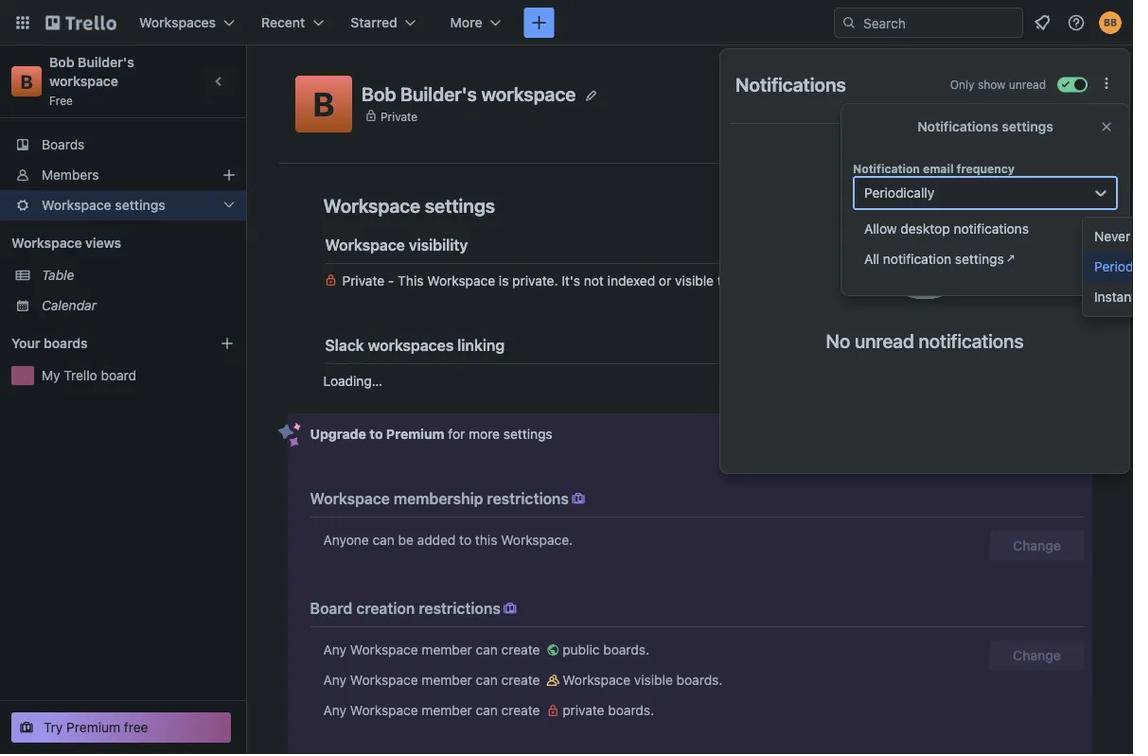 Task type: describe. For each thing, give the bounding box(es) containing it.
board
[[310, 600, 353, 618]]

private for private
[[381, 110, 418, 123]]

workspaces
[[139, 15, 216, 30]]

builder's for bob builder's workspace free
[[78, 54, 134, 70]]

0 vertical spatial change button
[[1021, 268, 1092, 298]]

create for public boards.
[[502, 643, 540, 658]]

my trello board link
[[42, 366, 235, 385]]

1 horizontal spatial premium
[[386, 427, 445, 442]]

member for workspace visible boards.
[[422, 673, 472, 688]]

notifications for no unread notifications
[[919, 330, 1024, 352]]

notification
[[883, 251, 952, 267]]

try
[[44, 720, 63, 736]]

1 vertical spatial unread
[[855, 330, 915, 352]]

my
[[42, 368, 60, 384]]

b for b button
[[313, 84, 335, 124]]

all notification settings link
[[853, 244, 1116, 275]]

or
[[659, 273, 672, 289]]

try premium free button
[[11, 713, 231, 743]]

private boards.
[[563, 703, 654, 719]]

members
[[1033, 83, 1092, 98]]

calendar
[[42, 298, 97, 313]]

notifications for allow desktop notifications
[[954, 221, 1029, 237]]

email
[[923, 162, 954, 175]]

can for public boards.
[[476, 643, 498, 658]]

boards
[[44, 336, 88, 351]]

all notification settings
[[865, 251, 1004, 267]]

recent
[[261, 15, 305, 30]]

0 vertical spatial unread
[[1009, 78, 1046, 91]]

settings right more
[[504, 427, 553, 442]]

your
[[11, 336, 40, 351]]

1 vertical spatial to
[[370, 427, 383, 442]]

upgrade
[[310, 427, 366, 442]]

frequency
[[957, 162, 1015, 175]]

any workspace member can create for workspace visible boards.
[[323, 673, 544, 688]]

added
[[417, 533, 456, 548]]

private
[[563, 703, 605, 719]]

loading…
[[323, 374, 383, 389]]

membership
[[394, 490, 483, 508]]

indexed
[[608, 273, 655, 289]]

no unread notifications
[[826, 330, 1024, 352]]

free
[[124, 720, 148, 736]]

sparkle image
[[278, 423, 302, 448]]

0 vertical spatial visible
[[675, 273, 714, 289]]

members
[[42, 167, 99, 183]]

workspace visibility
[[325, 236, 468, 254]]

my trello board
[[42, 368, 136, 384]]

views
[[85, 235, 121, 251]]

1 vertical spatial boards.
[[677, 673, 723, 688]]

all
[[865, 251, 880, 267]]

notifications settings
[[918, 119, 1054, 134]]

any for public boards.
[[323, 643, 347, 658]]

boards. for public boards.
[[603, 643, 650, 658]]

notification
[[853, 162, 920, 175]]

any for workspace visible boards.
[[323, 673, 347, 688]]

boards link
[[0, 130, 246, 160]]

those
[[733, 273, 768, 289]]

any for private boards.
[[323, 703, 347, 719]]

1 horizontal spatial to
[[459, 533, 472, 548]]

any workspace member can create for public boards.
[[323, 643, 544, 658]]

invite
[[922, 83, 956, 98]]

the
[[820, 273, 840, 289]]

workspace membership restrictions
[[310, 490, 569, 508]]

be
[[398, 533, 414, 548]]

more
[[450, 15, 482, 30]]

only show unread
[[950, 78, 1046, 91]]

-
[[388, 273, 394, 289]]

settings up visibility
[[425, 194, 495, 216]]

upgrade to premium for more settings
[[310, 427, 553, 442]]

bob builder's workspace free
[[49, 54, 138, 107]]

b for b link
[[20, 70, 33, 92]]

workspaces
[[368, 337, 454, 355]]

workspace for bob builder's workspace
[[482, 83, 576, 105]]

private - this workspace is private. it's not indexed or visible to those outside the workspace.
[[342, 273, 915, 289]]

visibility
[[409, 236, 468, 254]]

period
[[1095, 259, 1134, 275]]

2 vertical spatial change
[[1013, 648, 1062, 664]]

b link
[[11, 66, 42, 97]]

workspace inside invite workspace members button
[[960, 83, 1030, 98]]

workspace settings button
[[0, 190, 246, 221]]

premium inside button
[[66, 720, 120, 736]]

desktop
[[901, 221, 950, 237]]

is
[[499, 273, 509, 289]]

workspace settings inside dropdown button
[[42, 197, 166, 213]]

add board image
[[220, 336, 235, 351]]

member for public boards.
[[422, 643, 472, 658]]

1 horizontal spatial workspace.
[[843, 273, 915, 289]]

notifications for notifications settings
[[918, 119, 999, 134]]

1 vertical spatial workspace.
[[501, 533, 573, 548]]

table
[[42, 268, 74, 283]]

starred button
[[339, 8, 428, 38]]

recent button
[[250, 8, 336, 38]]

show
[[978, 78, 1006, 91]]

your boards
[[11, 336, 88, 351]]

calendar link
[[42, 296, 235, 315]]

1 vertical spatial change
[[1013, 538, 1062, 554]]

boards. for private boards.
[[608, 703, 654, 719]]

can for workspace visible boards.
[[476, 673, 498, 688]]

bob builder's workspace link
[[49, 54, 138, 89]]

not
[[584, 273, 604, 289]]

restrictions for board creation restrictions
[[419, 600, 501, 618]]

slack workspaces linking
[[325, 337, 505, 355]]

linking
[[458, 337, 505, 355]]



Task type: locate. For each thing, give the bounding box(es) containing it.
creation
[[356, 600, 415, 618]]

workspace for bob builder's workspace free
[[49, 73, 118, 89]]

1 any workspace member can create from the top
[[323, 643, 544, 658]]

bob for bob builder's workspace
[[362, 83, 396, 105]]

0 horizontal spatial workspace.
[[501, 533, 573, 548]]

2 create from the top
[[502, 673, 540, 688]]

0 vertical spatial builder's
[[78, 54, 134, 70]]

b inside button
[[313, 84, 335, 124]]

invite workspace members button
[[892, 76, 1103, 106]]

0 vertical spatial to
[[718, 273, 730, 289]]

0 vertical spatial create
[[502, 643, 540, 658]]

workspace inside workspace settings dropdown button
[[42, 197, 111, 213]]

1 create from the top
[[502, 643, 540, 658]]

starred
[[351, 15, 397, 30]]

primary element
[[0, 0, 1134, 45]]

1 horizontal spatial workspace settings
[[323, 194, 495, 216]]

bob builder's workspace
[[362, 83, 576, 105]]

0 vertical spatial boards.
[[603, 643, 650, 658]]

0 horizontal spatial workspace
[[49, 73, 118, 89]]

2 any workspace member can create from the top
[[323, 673, 544, 688]]

1 vertical spatial change button
[[990, 531, 1085, 562]]

1 member from the top
[[422, 643, 472, 658]]

open information menu image
[[1067, 13, 1086, 32]]

search image
[[842, 15, 857, 30]]

to left the 'those'
[[718, 273, 730, 289]]

workspace down create board or workspace image
[[482, 83, 576, 105]]

0 vertical spatial member
[[422, 643, 472, 658]]

1 vertical spatial any workspace member can create
[[323, 673, 544, 688]]

1 vertical spatial member
[[422, 673, 472, 688]]

3 any from the top
[[323, 703, 347, 719]]

restrictions for workspace membership restrictions
[[487, 490, 569, 508]]

notifications down the search icon
[[736, 73, 846, 95]]

change button
[[1021, 268, 1092, 298], [990, 531, 1085, 562]]

1 horizontal spatial builder's
[[401, 83, 477, 105]]

workspaces button
[[128, 8, 246, 38]]

restrictions up this
[[487, 490, 569, 508]]

0 vertical spatial bob
[[49, 54, 74, 70]]

table link
[[42, 266, 235, 285]]

1 vertical spatial private
[[342, 273, 385, 289]]

bob inside 'bob builder's workspace free'
[[49, 54, 74, 70]]

notifications up 'all notification settings' link
[[954, 221, 1029, 237]]

workspace. down 'all'
[[843, 273, 915, 289]]

builder's down the more
[[401, 83, 477, 105]]

sm image
[[544, 641, 563, 660]]

private left -
[[342, 273, 385, 289]]

invite workspace members
[[922, 83, 1092, 98]]

0 notifications image
[[1031, 11, 1054, 34]]

it's
[[562, 273, 581, 289]]

bob
[[49, 54, 74, 70], [362, 83, 396, 105]]

2 vertical spatial member
[[422, 703, 472, 719]]

free
[[49, 94, 73, 107]]

settings inside dropdown button
[[115, 197, 166, 213]]

2 vertical spatial to
[[459, 533, 472, 548]]

bob for bob builder's workspace free
[[49, 54, 74, 70]]

0 vertical spatial workspace.
[[843, 273, 915, 289]]

trello
[[64, 368, 97, 384]]

restrictions down 'anyone can be added to this workspace.'
[[419, 600, 501, 618]]

workspace settings
[[323, 194, 495, 216], [42, 197, 166, 213]]

notifications
[[954, 221, 1029, 237], [919, 330, 1024, 352]]

back to home image
[[45, 8, 116, 38]]

workspace views
[[11, 235, 121, 251]]

notifications inside 'button'
[[954, 221, 1029, 237]]

boards
[[42, 137, 85, 152]]

public boards.
[[563, 643, 650, 658]]

more
[[469, 427, 500, 442]]

sm image
[[569, 490, 588, 509], [501, 599, 520, 618], [544, 671, 563, 690], [544, 702, 563, 721], [500, 751, 519, 755]]

to right upgrade
[[370, 427, 383, 442]]

for
[[448, 427, 465, 442]]

bob up free at the top left
[[49, 54, 74, 70]]

builder's
[[78, 54, 134, 70], [401, 83, 477, 105]]

0 vertical spatial private
[[381, 110, 418, 123]]

0 vertical spatial notifications
[[736, 73, 846, 95]]

outside
[[771, 273, 816, 289]]

premium left for
[[386, 427, 445, 442]]

board creation restrictions
[[310, 600, 501, 618]]

1 horizontal spatial notifications
[[918, 119, 999, 134]]

instant
[[1095, 289, 1134, 305]]

private
[[381, 110, 418, 123], [342, 273, 385, 289]]

1 vertical spatial create
[[502, 673, 540, 688]]

allow
[[865, 221, 897, 237]]

1 any from the top
[[323, 643, 347, 658]]

b down the recent dropdown button
[[313, 84, 335, 124]]

workspace navigation collapse icon image
[[206, 68, 233, 95]]

private for private - this workspace is private. it's not indexed or visible to those outside the workspace.
[[342, 273, 385, 289]]

change
[[1033, 275, 1081, 291], [1013, 538, 1062, 554], [1013, 648, 1062, 664]]

1 vertical spatial notifications
[[918, 119, 999, 134]]

premium right try
[[66, 720, 120, 736]]

any workspace member can create for private boards.
[[323, 703, 544, 719]]

0 vertical spatial restrictions
[[487, 490, 569, 508]]

unread right show
[[1009, 78, 1046, 91]]

allow desktop notifications
[[865, 221, 1029, 237]]

workspace inside 'bob builder's workspace free'
[[49, 73, 118, 89]]

builder's down back to home image
[[78, 54, 134, 70]]

can for private boards.
[[476, 703, 498, 719]]

settings down the 'invite workspace members'
[[1002, 119, 1054, 134]]

0 vertical spatial any workspace member can create
[[323, 643, 544, 658]]

b
[[20, 70, 33, 92], [313, 84, 335, 124]]

2 any from the top
[[323, 673, 347, 688]]

never
[[1095, 229, 1131, 244]]

1 horizontal spatial bob
[[362, 83, 396, 105]]

builder's inside 'bob builder's workspace free'
[[78, 54, 134, 70]]

try premium free
[[44, 720, 148, 736]]

bob builder (bobbuilder40) image
[[1099, 11, 1122, 34]]

settings down allow desktop notifications 'button'
[[955, 251, 1004, 267]]

3 any workspace member can create from the top
[[323, 703, 544, 719]]

workspace. right this
[[501, 533, 573, 548]]

0 horizontal spatial workspace settings
[[42, 197, 166, 213]]

to left this
[[459, 533, 472, 548]]

anyone can be added to this workspace.
[[323, 533, 573, 548]]

your boards with 1 items element
[[11, 332, 191, 355]]

0 horizontal spatial bob
[[49, 54, 74, 70]]

board
[[101, 368, 136, 384]]

b button
[[295, 76, 352, 133]]

member for private boards.
[[422, 703, 472, 719]]

2 vertical spatial create
[[502, 703, 540, 719]]

restrictions
[[487, 490, 569, 508], [419, 600, 501, 618]]

taco image
[[875, 173, 976, 299]]

workspace.
[[843, 273, 915, 289], [501, 533, 573, 548]]

workspace visible boards.
[[563, 673, 723, 688]]

to
[[718, 273, 730, 289], [370, 427, 383, 442], [459, 533, 472, 548]]

visible right or at the top right of the page
[[675, 273, 714, 289]]

close popover image
[[1099, 119, 1115, 134]]

any workspace member can create
[[323, 643, 544, 658], [323, 673, 544, 688], [323, 703, 544, 719]]

b left 'bob builder's workspace free'
[[20, 70, 33, 92]]

unread
[[1009, 78, 1046, 91], [855, 330, 915, 352]]

create for private boards.
[[502, 703, 540, 719]]

allow desktop notifications button
[[853, 214, 1118, 244]]

public
[[563, 643, 600, 658]]

2 vertical spatial any workspace member can create
[[323, 703, 544, 719]]

create for workspace visible boards.
[[502, 673, 540, 688]]

slack
[[325, 337, 364, 355]]

1 horizontal spatial unread
[[1009, 78, 1046, 91]]

1 horizontal spatial workspace
[[482, 83, 576, 105]]

0 horizontal spatial to
[[370, 427, 383, 442]]

create
[[502, 643, 540, 658], [502, 673, 540, 688], [502, 703, 540, 719]]

1 vertical spatial restrictions
[[419, 600, 501, 618]]

boards.
[[603, 643, 650, 658], [677, 673, 723, 688], [608, 703, 654, 719]]

workspace up free at the top left
[[49, 73, 118, 89]]

0 horizontal spatial b
[[20, 70, 33, 92]]

0 horizontal spatial builder's
[[78, 54, 134, 70]]

visible up private boards.
[[634, 673, 673, 688]]

2 member from the top
[[422, 673, 472, 688]]

member
[[422, 643, 472, 658], [422, 673, 472, 688], [422, 703, 472, 719]]

builder's for bob builder's workspace
[[401, 83, 477, 105]]

notifications for notifications
[[736, 73, 846, 95]]

1 horizontal spatial b
[[313, 84, 335, 124]]

Search field
[[857, 9, 1023, 37]]

any
[[323, 643, 347, 658], [323, 673, 347, 688], [323, 703, 347, 719]]

bob right b button
[[362, 83, 396, 105]]

1 vertical spatial any
[[323, 673, 347, 688]]

0 vertical spatial premium
[[386, 427, 445, 442]]

1 vertical spatial premium
[[66, 720, 120, 736]]

notifications down invite
[[918, 119, 999, 134]]

only
[[950, 78, 975, 91]]

unread right no on the right top
[[855, 330, 915, 352]]

1 vertical spatial visible
[[634, 673, 673, 688]]

1 vertical spatial builder's
[[401, 83, 477, 105]]

this
[[398, 273, 424, 289]]

2 vertical spatial any
[[323, 703, 347, 719]]

notifications down 'all notification settings' link
[[919, 330, 1024, 352]]

0 vertical spatial change
[[1033, 275, 1081, 291]]

notifications
[[736, 73, 846, 95], [918, 119, 999, 134]]

private.
[[512, 273, 558, 289]]

workspace settings down members link
[[42, 197, 166, 213]]

3 create from the top
[[502, 703, 540, 719]]

periodically
[[865, 185, 935, 201]]

this
[[475, 533, 498, 548]]

3 member from the top
[[422, 703, 472, 719]]

0 vertical spatial notifications
[[954, 221, 1029, 237]]

1 vertical spatial notifications
[[919, 330, 1024, 352]]

0 horizontal spatial unread
[[855, 330, 915, 352]]

0 horizontal spatial premium
[[66, 720, 120, 736]]

members link
[[0, 160, 246, 190]]

settings down members link
[[115, 197, 166, 213]]

change link
[[990, 641, 1085, 671]]

2 vertical spatial boards.
[[608, 703, 654, 719]]

private down bob builder's workspace
[[381, 110, 418, 123]]

2 horizontal spatial to
[[718, 273, 730, 289]]

no
[[826, 330, 851, 352]]

0 horizontal spatial visible
[[634, 673, 673, 688]]

1 horizontal spatial visible
[[675, 273, 714, 289]]

notification email frequency
[[853, 162, 1015, 175]]

create board or workspace image
[[530, 13, 549, 32]]

0 vertical spatial any
[[323, 643, 347, 658]]

workspace settings up workspace visibility
[[323, 194, 495, 216]]

anyone
[[323, 533, 369, 548]]

0 horizontal spatial notifications
[[736, 73, 846, 95]]

1 vertical spatial bob
[[362, 83, 396, 105]]



Task type: vqa. For each thing, say whether or not it's contained in the screenshot.
Workspaces
yes



